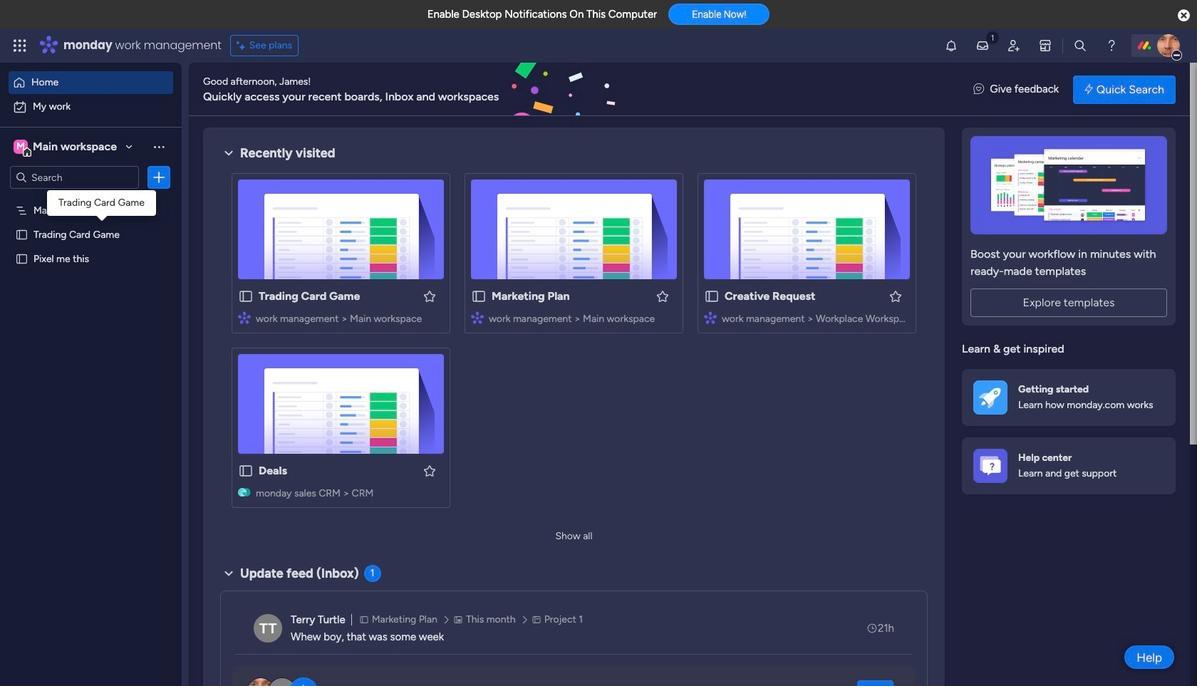 Task type: locate. For each thing, give the bounding box(es) containing it.
options image
[[152, 170, 166, 185]]

1 horizontal spatial public board image
[[238, 463, 254, 479]]

see plans image
[[236, 38, 249, 53]]

public board image
[[15, 227, 29, 241], [471, 289, 487, 304], [238, 463, 254, 479]]

add to favorites image
[[423, 289, 437, 303], [889, 289, 903, 303], [423, 464, 437, 478]]

option
[[9, 71, 173, 94], [9, 95, 173, 118], [0, 197, 182, 200]]

v2 bolt switch image
[[1085, 82, 1093, 97]]

0 vertical spatial public board image
[[15, 227, 29, 241]]

help center element
[[962, 437, 1176, 494]]

1 vertical spatial option
[[9, 95, 173, 118]]

templates image image
[[975, 136, 1163, 234]]

0 vertical spatial option
[[9, 71, 173, 94]]

monday marketplace image
[[1038, 38, 1052, 53]]

notifications image
[[944, 38, 958, 53]]

2 horizontal spatial public board image
[[704, 289, 720, 304]]

james peterson image
[[1157, 34, 1180, 57]]

getting started element
[[962, 369, 1176, 426]]

close update feed (inbox) image
[[220, 565, 237, 582]]

help image
[[1104, 38, 1119, 53]]

workspace selection element
[[14, 138, 119, 157]]

Search in workspace field
[[30, 169, 119, 186]]

public board image
[[15, 252, 29, 265], [238, 289, 254, 304], [704, 289, 720, 304]]

select product image
[[13, 38, 27, 53]]

2 horizontal spatial public board image
[[471, 289, 487, 304]]

list box
[[0, 195, 182, 463]]



Task type: vqa. For each thing, say whether or not it's contained in the screenshot.
Add view Image
no



Task type: describe. For each thing, give the bounding box(es) containing it.
update feed image
[[975, 38, 990, 53]]

dapulse close image
[[1178, 9, 1190, 23]]

workspace options image
[[152, 139, 166, 154]]

quick search results list box
[[220, 162, 928, 525]]

0 horizontal spatial public board image
[[15, 227, 29, 241]]

workspace image
[[14, 139, 28, 155]]

2 vertical spatial public board image
[[238, 463, 254, 479]]

1 element
[[364, 565, 381, 582]]

1 vertical spatial public board image
[[471, 289, 487, 304]]

search everything image
[[1073, 38, 1087, 53]]

0 horizontal spatial public board image
[[15, 252, 29, 265]]

v2 user feedback image
[[974, 81, 984, 97]]

terry turtle image
[[254, 614, 282, 643]]

invite members image
[[1007, 38, 1021, 53]]

close recently visited image
[[220, 145, 237, 162]]

2 vertical spatial option
[[0, 197, 182, 200]]

add to favorites image
[[656, 289, 670, 303]]

1 horizontal spatial public board image
[[238, 289, 254, 304]]

1 image
[[986, 29, 999, 45]]



